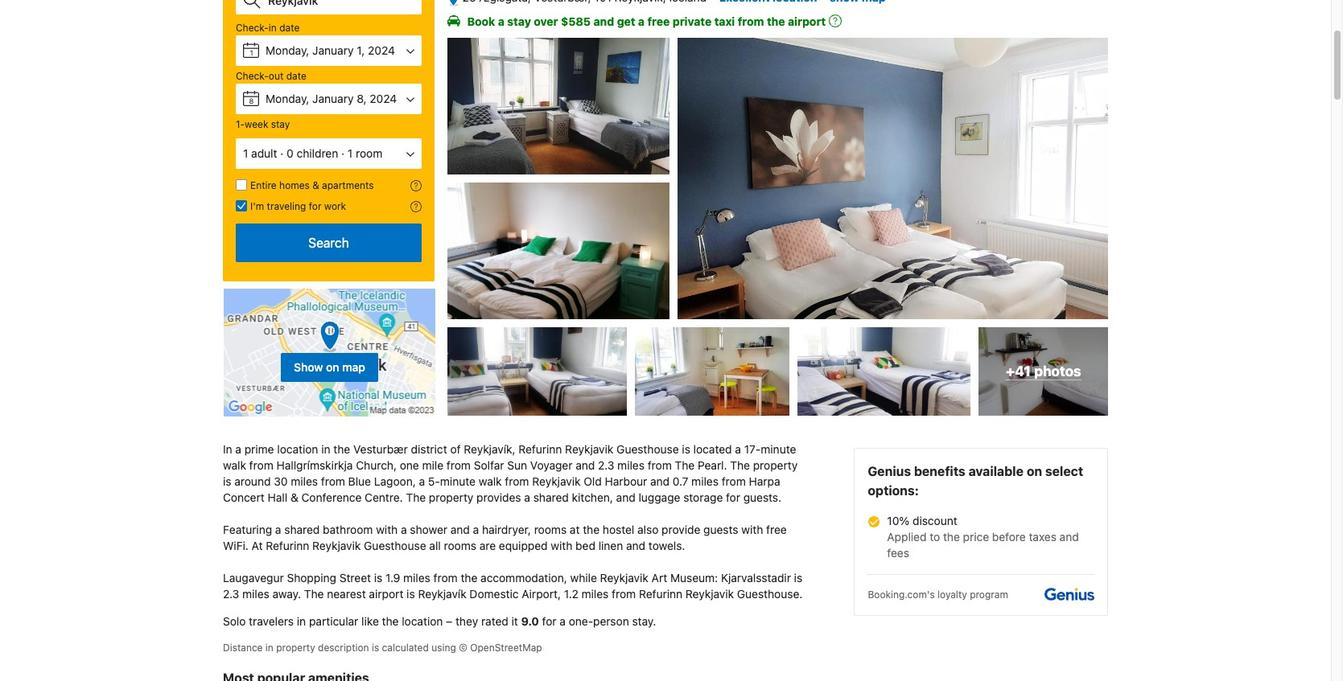 Task type: vqa. For each thing, say whether or not it's contained in the screenshot.
all
yes



Task type: describe. For each thing, give the bounding box(es) containing it.
0 horizontal spatial was
[[912, 168, 931, 180]]

a left the hairdryer,
[[473, 523, 479, 537]]

1 vertical spatial guesthouse
[[364, 539, 426, 553]]

reykjavik down "linen"
[[600, 572, 649, 585]]

a left 5-
[[419, 475, 425, 489]]

Where are you going? field
[[262, 0, 422, 14]]

prime
[[245, 443, 274, 457]]

and inside 10% discount applied to the price before taxes and fees
[[1060, 531, 1079, 544]]

reykjavik down museum:
[[686, 588, 734, 601]]

description
[[318, 643, 369, 655]]

& inside in a prime location in the vesturbær district of reykjavík, refurinn reykjavik guesthouse is located a 17-minute walk from hallgrímskirkja church, one mile from solfar sun voyager and 2.3 miles from the pearl. the property is around 30 miles from blue lagoon, a 5-minute walk from reykjavik old harbour and 0.7 miles from harpa concert hall & conference centre. the property provides a shared kitchen, and luggage storage for guests. featuring a shared bathroom with a shower and a hairdryer, rooms at the hostel also provide guests with free wifi. at refurinn reykjavik guesthouse all rooms are equipped with bed linen and towels. laugavegur shopping street is 1.9 miles from the accommodation, while reykjavik art museum: kjarvalsstadir is 2.3 miles away. the nearest airport is reykjavík domestic airport, 1.2 miles from refurinn reykjavik guesthouse.
[[291, 491, 298, 505]]

1 vertical spatial location
[[402, 615, 443, 629]]

storage
[[684, 491, 723, 505]]

the up domestic
[[461, 572, 478, 585]]

a right book
[[498, 15, 505, 28]]

…
[[943, 168, 951, 180]]

with down the centre. at the bottom left
[[376, 523, 398, 537]]

person
[[593, 615, 629, 629]]

the right like
[[382, 615, 399, 629]]

applied
[[887, 531, 927, 544]]

9.0
[[521, 615, 539, 629]]

miles up harbour
[[618, 459, 645, 473]]

the down shopping
[[304, 588, 324, 601]]

0 vertical spatial minute
[[761, 443, 797, 457]]

from up reykjavík
[[434, 572, 458, 585]]

stay for a
[[508, 15, 531, 28]]

sun
[[507, 459, 527, 473]]

1 horizontal spatial for
[[542, 615, 557, 629]]

1 horizontal spatial of
[[1010, 201, 1019, 213]]

domestic
[[470, 588, 519, 601]]

private
[[673, 15, 712, 28]]

in right travelers
[[297, 615, 306, 629]]

mostly
[[912, 155, 945, 168]]

options:
[[868, 484, 919, 498]]

a right the in
[[235, 443, 242, 457]]

book a stay over ‎$585‏ and get a free private taxi from the airport
[[467, 15, 829, 28]]

1 for 1
[[250, 48, 253, 57]]

church,
[[356, 459, 397, 473]]

booking.com's loyalty program
[[868, 589, 1009, 601]]

the right i
[[985, 117, 1001, 130]]

miles right 1.9
[[403, 572, 431, 585]]

discount
[[913, 515, 958, 528]]

extra
[[1034, 130, 1059, 143]]

harbour
[[605, 475, 647, 489]]

2 horizontal spatial 1
[[348, 147, 353, 160]]

adult
[[251, 147, 277, 160]]

from up luggage
[[648, 459, 672, 473]]

check- for in
[[236, 22, 269, 34]]

from up person on the bottom left of the page
[[612, 588, 636, 601]]

the right the taxi
[[767, 15, 785, 28]]

genius
[[868, 465, 911, 479]]

and down also
[[626, 539, 646, 553]]

harpa
[[749, 475, 781, 489]]

miles down laugavegur
[[242, 588, 270, 601]]

reykjavik down bathroom
[[312, 539, 361, 553]]

1 horizontal spatial refurinn
[[519, 443, 562, 457]]

0 horizontal spatial free
[[648, 15, 670, 28]]

fees
[[887, 547, 910, 560]]

apartments
[[322, 180, 374, 192]]

particular
[[309, 615, 359, 629]]

if you select this option, we'll show you popular business travel features like breakfast, wifi and free parking. image
[[411, 201, 422, 213]]

accommodation,
[[481, 572, 567, 585]]

with down at
[[551, 539, 573, 553]]

traveling inside search section
[[267, 200, 306, 213]]

1 for 1 adult · 0 children · 1 room
[[243, 147, 248, 160]]

0.7
[[673, 475, 689, 489]]

the down 17-
[[730, 459, 750, 473]]

1 vertical spatial minute
[[440, 475, 476, 489]]

the inside 10% discount applied to the price before taxes and fees
[[944, 531, 960, 544]]

miles up storage
[[692, 475, 719, 489]]

pearl.
[[698, 459, 727, 473]]

2024 for monday, january 1, 2024
[[368, 43, 395, 57]]

1,007
[[999, 71, 1023, 83]]

guests
[[704, 523, 739, 537]]

0 vertical spatial airport
[[788, 15, 826, 28]]

is left reykjavík
[[407, 588, 415, 601]]

2 · from the left
[[341, 147, 345, 160]]

and left get
[[594, 15, 614, 28]]

+41
[[1006, 363, 1031, 380]]

0 vertical spatial 2.3
[[598, 459, 615, 473]]

because
[[951, 142, 993, 155]]

stay for week
[[271, 118, 290, 130]]

in inside search section
[[269, 22, 277, 34]]

centre.
[[365, 491, 403, 505]]

price
[[963, 531, 989, 544]]

date for check-in date
[[280, 22, 300, 34]]

he
[[995, 142, 1008, 155]]

reviews
[[1026, 71, 1060, 83]]

i
[[978, 105, 981, 118]]

there
[[1048, 155, 1074, 168]]

reykjavik down the voyager
[[532, 475, 581, 489]]

1 · from the left
[[280, 147, 284, 160]]

to inside 10% discount applied to the price before taxes and fees
[[930, 531, 940, 544]]

week
[[245, 118, 268, 130]]

in a prime location in the vesturbær district of reykjavík, refurinn reykjavik guesthouse is located a 17-minute walk from hallgrímskirkja church, one mile from solfar sun voyager and 2.3 miles from the pearl. the property is around 30 miles from blue lagoon, a 5-minute walk from reykjavik old harbour and 0.7 miles from harpa concert hall & conference centre. the property provides a shared kitchen, and luggage storage for guests. featuring a shared bathroom with a shower and a hairdryer, rooms at the hostel also provide guests with free wifi. at refurinn reykjavik guesthouse all rooms are equipped with bed linen and towels. laugavegur shopping street is 1.9 miles from the accommodation, while reykjavik art museum: kjarvalsstadir is 2.3 miles away. the nearest airport is reykjavík domestic airport, 1.2 miles from refurinn reykjavik guesthouse.
[[223, 443, 806, 601]]

needs
[[1010, 142, 1040, 155]]

1 vertical spatial rooms
[[444, 539, 477, 553]]

nearest
[[327, 588, 366, 601]]

solo travelers in particular like the location – they rated it 9.0 for a one-person stay.
[[223, 615, 656, 629]]

located
[[694, 443, 732, 457]]

around
[[234, 475, 271, 489]]

is left located
[[682, 443, 691, 457]]

really lovely! i was traveling with my father, and the folks running the guesthouse brought him extra pillows, because he needs to sleep mostly upright. then, when there was a …
[[912, 105, 1085, 180]]

distance in property description is calculated using © openstreetmap
[[223, 643, 542, 655]]

the up hallgrímskirkja
[[334, 443, 350, 457]]

miles down while
[[582, 588, 609, 601]]

10%
[[887, 515, 910, 528]]

from down pearl.
[[722, 475, 746, 489]]

8,
[[357, 92, 367, 105]]

street
[[339, 572, 371, 585]]

hostel
[[603, 523, 635, 537]]

and down harbour
[[616, 491, 636, 505]]

they
[[456, 615, 478, 629]]

while
[[570, 572, 597, 585]]

vesturbær
[[353, 443, 408, 457]]

+41 photos
[[1006, 363, 1082, 380]]

if you select this option, we'll show you popular business travel features like breakfast, wifi and free parking. image
[[411, 201, 422, 213]]

from right mile
[[447, 459, 471, 473]]

a left shower
[[401, 523, 407, 537]]

is up guesthouse. on the bottom right of page
[[794, 572, 803, 585]]

of inside in a prime location in the vesturbær district of reykjavík, refurinn reykjavik guesthouse is located a 17-minute walk from hallgrímskirkja church, one mile from solfar sun voyager and 2.3 miles from the pearl. the property is around 30 miles from blue lagoon, a 5-minute walk from reykjavik old harbour and 0.7 miles from harpa concert hall & conference centre. the property provides a shared kitchen, and luggage storage for guests. featuring a shared bathroom with a shower and a hairdryer, rooms at the hostel also provide guests with free wifi. at refurinn reykjavik guesthouse all rooms are equipped with bed linen and towels. laugavegur shopping street is 1.9 miles from the accommodation, while reykjavik art museum: kjarvalsstadir is 2.3 miles away. the nearest airport is reykjavík domestic airport, 1.2 miles from refurinn reykjavik guesthouse.
[[450, 443, 461, 457]]

and up luggage
[[651, 475, 670, 489]]

away.
[[273, 588, 301, 601]]

the right at
[[583, 523, 600, 537]]

0 horizontal spatial property
[[276, 643, 315, 655]]

very
[[998, 56, 1025, 71]]

a right provides
[[524, 491, 530, 505]]

17-
[[744, 443, 761, 457]]

click to open map view image
[[448, 0, 460, 7]]

+41 photos link
[[979, 328, 1109, 416]]

scored 9.2 element
[[1067, 238, 1092, 263]]

check-out date
[[236, 70, 307, 82]]

get
[[617, 15, 636, 28]]

0 horizontal spatial refurinn
[[266, 539, 309, 553]]

0 horizontal spatial walk
[[223, 459, 246, 473]]

wifi.
[[223, 539, 249, 553]]

location inside in a prime location in the vesturbær district of reykjavík, refurinn reykjavik guesthouse is located a 17-minute walk from hallgrímskirkja church, one mile from solfar sun voyager and 2.3 miles from the pearl. the property is around 30 miles from blue lagoon, a 5-minute walk from reykjavik old harbour and 0.7 miles from harpa concert hall & conference centre. the property provides a shared kitchen, and luggage storage for guests. featuring a shared bathroom with a shower and a hairdryer, rooms at the hostel also provide guests with free wifi. at refurinn reykjavik guesthouse all rooms are equipped with bed linen and towels. laugavegur shopping street is 1.9 miles from the accommodation, while reykjavik art museum: kjarvalsstadir is 2.3 miles away. the nearest airport is reykjavík domestic airport, 1.2 miles from refurinn reykjavik guesthouse.
[[277, 443, 318, 457]]

a inside really lovely! i was traveling with my father, and the folks running the guesthouse brought him extra pillows, because he needs to sleep mostly upright. then, when there was a …
[[934, 168, 940, 180]]

january for 8,
[[313, 92, 354, 105]]

and up old
[[576, 459, 595, 473]]

rated very good element
[[906, 54, 1060, 73]]

0 vertical spatial property
[[753, 459, 798, 473]]

on inside genius benefits available on select options:
[[1027, 465, 1043, 479]]

1 horizontal spatial shared
[[534, 491, 569, 505]]

entire homes & apartments
[[250, 180, 374, 192]]

a right featuring
[[275, 523, 281, 537]]

search button
[[236, 224, 422, 262]]

guesthouse.
[[737, 588, 803, 601]]

pillows,
[[912, 142, 949, 155]]

search
[[309, 236, 349, 250]]

provide
[[662, 523, 701, 537]]

kjarvalsstadir
[[721, 572, 791, 585]]

1.2
[[564, 588, 579, 601]]

reykjavik up old
[[565, 443, 614, 457]]

father,
[[930, 117, 961, 130]]

30
[[274, 475, 288, 489]]

date for check-out date
[[286, 70, 307, 82]]

all
[[429, 539, 441, 553]]



Task type: locate. For each thing, give the bounding box(es) containing it.
on left map
[[326, 360, 339, 374]]

0 vertical spatial refurinn
[[519, 443, 562, 457]]

bathroom
[[323, 523, 373, 537]]

stay left over
[[508, 15, 531, 28]]

1 horizontal spatial walk
[[479, 475, 502, 489]]

0 horizontal spatial for
[[309, 200, 322, 213]]

1 vertical spatial 2024
[[370, 92, 397, 105]]

0 horizontal spatial of
[[450, 443, 461, 457]]

to inside really lovely! i was traveling with my father, and the folks running the guesthouse brought him extra pillows, because he needs to sleep mostly upright. then, when there was a …
[[1043, 142, 1053, 155]]

0 vertical spatial check-
[[236, 22, 269, 34]]

1 vertical spatial airport
[[369, 588, 404, 601]]

and inside really lovely! i was traveling with my father, and the folks running the guesthouse brought him extra pillows, because he needs to sleep mostly upright. then, when there was a …
[[964, 117, 982, 130]]

from down prime on the left bottom of page
[[249, 459, 274, 473]]

walk down solfar
[[479, 475, 502, 489]]

taxes
[[1029, 531, 1057, 544]]

in up the check-out date
[[269, 22, 277, 34]]

a
[[498, 15, 505, 28], [638, 15, 645, 28], [934, 168, 940, 180], [235, 443, 242, 457], [735, 443, 741, 457], [419, 475, 425, 489], [524, 491, 530, 505], [275, 523, 281, 537], [401, 523, 407, 537], [473, 523, 479, 537], [560, 615, 566, 629]]

& inside search section
[[313, 180, 319, 192]]

1 horizontal spatial minute
[[761, 443, 797, 457]]

0 vertical spatial january
[[313, 43, 354, 57]]

2 vertical spatial property
[[276, 643, 315, 655]]

and right taxes
[[1060, 531, 1079, 544]]

and
[[594, 15, 614, 28], [964, 117, 982, 130], [576, 459, 595, 473], [651, 475, 670, 489], [616, 491, 636, 505], [451, 523, 470, 537], [1060, 531, 1079, 544], [626, 539, 646, 553]]

rooms
[[534, 523, 567, 537], [444, 539, 477, 553]]

with inside really lovely! i was traveling with my father, and the folks running the guesthouse brought him extra pillows, because he needs to sleep mostly upright. then, when there was a …
[[1051, 105, 1071, 118]]

1 vertical spatial shared
[[284, 523, 320, 537]]

in up hallgrímskirkja
[[321, 443, 331, 457]]

free inside in a prime location in the vesturbær district of reykjavík, refurinn reykjavik guesthouse is located a 17-minute walk from hallgrímskirkja church, one mile from solfar sun voyager and 2.3 miles from the pearl. the property is around 30 miles from blue lagoon, a 5-minute walk from reykjavik old harbour and 0.7 miles from harpa concert hall & conference centre. the property provides a shared kitchen, and luggage storage for guests. featuring a shared bathroom with a shower and a hairdryer, rooms at the hostel also provide guests with free wifi. at refurinn reykjavik guesthouse all rooms are equipped with bed linen and towels. laugavegur shopping street is 1.9 miles from the accommodation, while reykjavik art museum: kjarvalsstadir is 2.3 miles away. the nearest airport is reykjavík domestic airport, 1.2 miles from refurinn reykjavik guesthouse.
[[766, 523, 787, 537]]

1
[[250, 48, 253, 57], [243, 147, 248, 160], [348, 147, 353, 160]]

airport inside in a prime location in the vesturbær district of reykjavík, refurinn reykjavik guesthouse is located a 17-minute walk from hallgrímskirkja church, one mile from solfar sun voyager and 2.3 miles from the pearl. the property is around 30 miles from blue lagoon, a 5-minute walk from reykjavik old harbour and 0.7 miles from harpa concert hall & conference centre. the property provides a shared kitchen, and luggage storage for guests. featuring a shared bathroom with a shower and a hairdryer, rooms at the hostel also provide guests with free wifi. at refurinn reykjavik guesthouse all rooms are equipped with bed linen and towels. laugavegur shopping street is 1.9 miles from the accommodation, while reykjavik art museum: kjarvalsstadir is 2.3 miles away. the nearest airport is reykjavík domestic airport, 1.2 miles from refurinn reykjavik guesthouse.
[[369, 588, 404, 601]]

1-week stay
[[236, 118, 290, 130]]

0 vertical spatial free
[[648, 15, 670, 28]]

taxi image
[[448, 15, 460, 27]]

1 horizontal spatial location
[[402, 615, 443, 629]]

0 horizontal spatial stay
[[271, 118, 290, 130]]

in down travelers
[[266, 643, 274, 655]]

show on map
[[294, 360, 365, 374]]

1 horizontal spatial to
[[1043, 142, 1053, 155]]

was left the "…"
[[912, 168, 931, 180]]

0 vertical spatial on
[[326, 360, 339, 374]]

for left guests.
[[726, 491, 741, 505]]

with
[[1051, 105, 1071, 118], [376, 523, 398, 537], [742, 523, 763, 537], [551, 539, 573, 553]]

monday, january 8, 2024
[[266, 92, 397, 105]]

featuring
[[223, 523, 272, 537]]

from right the taxi
[[738, 15, 764, 28]]

like
[[362, 615, 379, 629]]

date up monday, january 1, 2024
[[280, 22, 300, 34]]

shared
[[534, 491, 569, 505], [284, 523, 320, 537]]

0 vertical spatial rooms
[[534, 523, 567, 537]]

1 vertical spatial to
[[930, 531, 940, 544]]

0 vertical spatial 2024
[[368, 43, 395, 57]]

2024 for monday, january 8, 2024
[[370, 92, 397, 105]]

genius benefits available on select options:
[[868, 465, 1084, 498]]

in
[[269, 22, 277, 34], [321, 443, 331, 457], [297, 615, 306, 629], [266, 643, 274, 655]]

are
[[480, 539, 496, 553]]

‎$585‏
[[561, 15, 591, 28]]

1 horizontal spatial traveling
[[1006, 105, 1048, 118]]

hall
[[268, 491, 288, 505]]

of right states
[[1010, 201, 1019, 213]]

walk
[[223, 459, 246, 473], [479, 475, 502, 489]]

2.3 up old
[[598, 459, 615, 473]]

1 horizontal spatial rooms
[[534, 523, 567, 537]]

1 horizontal spatial was
[[984, 105, 1003, 118]]

previous image
[[894, 133, 904, 143]]

search section
[[217, 0, 441, 418]]

guests.
[[744, 491, 782, 505]]

over
[[534, 15, 558, 28]]

2 horizontal spatial refurinn
[[639, 588, 683, 601]]

and right shower
[[451, 523, 470, 537]]

a left "one-"
[[560, 615, 566, 629]]

with up extra
[[1051, 105, 1071, 118]]

kitchen,
[[572, 491, 613, 505]]

upright.
[[948, 155, 986, 168]]

2024 right 8,
[[370, 92, 397, 105]]

a left the "…"
[[934, 168, 940, 180]]

1 vertical spatial date
[[286, 70, 307, 82]]

america
[[1022, 201, 1059, 213]]

monday, down out
[[266, 92, 309, 105]]

january left 1,
[[313, 43, 354, 57]]

0 vertical spatial to
[[1043, 142, 1053, 155]]

traveling inside really lovely! i was traveling with my father, and the folks running the guesthouse brought him extra pillows, because he needs to sleep mostly upright. then, when there was a …
[[1006, 105, 1048, 118]]

room
[[356, 147, 383, 160]]

old
[[584, 475, 602, 489]]

0 horizontal spatial traveling
[[267, 200, 306, 213]]

january left 8,
[[313, 92, 354, 105]]

2.3 down laugavegur
[[223, 588, 239, 601]]

0 horizontal spatial on
[[326, 360, 339, 374]]

0
[[287, 147, 294, 160]]

bed
[[576, 539, 596, 553]]

book
[[467, 15, 495, 28]]

in
[[223, 443, 232, 457]]

0 vertical spatial was
[[984, 105, 1003, 118]]

destiny
[[930, 185, 964, 197]]

refurinn up the voyager
[[519, 443, 562, 457]]

january for 1,
[[313, 43, 354, 57]]

on inside search section
[[326, 360, 339, 374]]

folks
[[1003, 117, 1027, 130]]

him
[[1013, 130, 1031, 143]]

airport
[[788, 15, 826, 28], [369, 588, 404, 601]]

1 down check-in date
[[250, 48, 253, 57]]

one
[[400, 459, 419, 473]]

reykjavik
[[565, 443, 614, 457], [532, 475, 581, 489], [312, 539, 361, 553], [600, 572, 649, 585], [686, 588, 734, 601]]

guesthouse up 1.9
[[364, 539, 426, 553]]

from down the sun
[[505, 475, 529, 489]]

at
[[570, 523, 580, 537]]

2 vertical spatial for
[[542, 615, 557, 629]]

1 vertical spatial monday,
[[266, 92, 309, 105]]

0 vertical spatial walk
[[223, 459, 246, 473]]

1 vertical spatial walk
[[479, 475, 502, 489]]

0 horizontal spatial shared
[[284, 523, 320, 537]]

free
[[648, 15, 670, 28], [766, 523, 787, 537]]

1 vertical spatial of
[[450, 443, 461, 457]]

property down 5-
[[429, 491, 474, 505]]

1 horizontal spatial stay
[[508, 15, 531, 28]]

2 vertical spatial refurinn
[[639, 588, 683, 601]]

is down like
[[372, 643, 379, 655]]

0 horizontal spatial guesthouse
[[364, 539, 426, 553]]

monday, for monday, january 1, 2024
[[266, 43, 309, 57]]

it
[[512, 615, 518, 629]]

1 left adult
[[243, 147, 248, 160]]

minute up harpa
[[761, 443, 797, 457]]

0 vertical spatial of
[[1010, 201, 1019, 213]]

1 horizontal spatial 1
[[250, 48, 253, 57]]

1 check- from the top
[[236, 22, 269, 34]]

1 vertical spatial property
[[429, 491, 474, 505]]

check- up 8
[[236, 70, 269, 82]]

1 vertical spatial &
[[291, 491, 298, 505]]

1 horizontal spatial &
[[313, 180, 319, 192]]

is left 1.9
[[374, 572, 383, 585]]

shower
[[410, 523, 448, 537]]

1 monday, from the top
[[266, 43, 309, 57]]

solfar
[[474, 459, 504, 473]]

free down guests.
[[766, 523, 787, 537]]

shared down the voyager
[[534, 491, 569, 505]]

0 horizontal spatial airport
[[369, 588, 404, 601]]

blue
[[348, 475, 371, 489]]

using
[[432, 643, 456, 655]]

the up sleep on the top of page
[[1069, 117, 1085, 130]]

a left 17-
[[735, 443, 741, 457]]

we'll show you stays where you can have the entire place to yourself image
[[411, 180, 422, 192], [411, 180, 422, 192]]

1 vertical spatial refurinn
[[266, 539, 309, 553]]

for right 9.0
[[542, 615, 557, 629]]

0 horizontal spatial rooms
[[444, 539, 477, 553]]

0 vertical spatial traveling
[[1006, 105, 1048, 118]]

1 vertical spatial traveling
[[267, 200, 306, 213]]

1 horizontal spatial guesthouse
[[617, 443, 679, 457]]

at
[[252, 539, 263, 553]]

very good 1,007 reviews
[[998, 56, 1060, 83]]

benefits
[[914, 465, 966, 479]]

0 horizontal spatial to
[[930, 531, 940, 544]]

location!
[[959, 243, 1008, 257]]

2 check- from the top
[[236, 70, 269, 82]]

brought
[[972, 130, 1011, 143]]

1.9
[[386, 572, 400, 585]]

0 horizontal spatial 1
[[243, 147, 248, 160]]

january
[[313, 43, 354, 57], [313, 92, 354, 105]]

to
[[1043, 142, 1053, 155], [930, 531, 940, 544]]

2024 right 1,
[[368, 43, 395, 57]]

property down travelers
[[276, 643, 315, 655]]

1 horizontal spatial airport
[[788, 15, 826, 28]]

rated
[[481, 615, 509, 629]]

location left "–" at the bottom left
[[402, 615, 443, 629]]

district
[[411, 443, 447, 457]]

0 horizontal spatial &
[[291, 491, 298, 505]]

show on map button
[[223, 288, 436, 418], [281, 353, 378, 382]]

1 vertical spatial stay
[[271, 118, 290, 130]]

the up "0.7"
[[675, 459, 695, 473]]

minute down mile
[[440, 475, 476, 489]]

2 horizontal spatial property
[[753, 459, 798, 473]]

luggage
[[639, 491, 681, 505]]

0 horizontal spatial ·
[[280, 147, 284, 160]]

check-in date
[[236, 22, 300, 34]]

1 vertical spatial 2.3
[[223, 588, 239, 601]]

refurinn right at
[[266, 539, 309, 553]]

of right district
[[450, 443, 461, 457]]

1 horizontal spatial free
[[766, 523, 787, 537]]

1 vertical spatial on
[[1027, 465, 1043, 479]]

0 vertical spatial for
[[309, 200, 322, 213]]

monday, for monday, january 8, 2024
[[266, 92, 309, 105]]

2 january from the top
[[313, 92, 354, 105]]

1 vertical spatial was
[[912, 168, 931, 180]]

mile
[[422, 459, 444, 473]]

1 january from the top
[[313, 43, 354, 57]]

was right i
[[984, 105, 1003, 118]]

0 horizontal spatial minute
[[440, 475, 476, 489]]

traveling up the him
[[1006, 105, 1048, 118]]

the down 'lagoon,'
[[406, 491, 426, 505]]

2 monday, from the top
[[266, 92, 309, 105]]

9.2
[[1070, 243, 1089, 258]]

check- for out
[[236, 70, 269, 82]]

0 vertical spatial &
[[313, 180, 319, 192]]

good
[[1028, 56, 1060, 71]]

1 horizontal spatial property
[[429, 491, 474, 505]]

monday, up out
[[266, 43, 309, 57]]

next image
[[1094, 133, 1104, 143]]

0 vertical spatial shared
[[534, 491, 569, 505]]

my
[[912, 117, 927, 130]]

states
[[978, 201, 1007, 213]]

0 vertical spatial monday,
[[266, 43, 309, 57]]

& right hall
[[291, 491, 298, 505]]

check- up the check-out date
[[236, 22, 269, 34]]

guesthouse up harbour
[[617, 443, 679, 457]]

from up conference
[[321, 475, 345, 489]]

rooms right all
[[444, 539, 477, 553]]

scored 8.3 element
[[1067, 56, 1092, 82]]

·
[[280, 147, 284, 160], [341, 147, 345, 160]]

is up concert
[[223, 475, 231, 489]]

refurinn down art
[[639, 588, 683, 601]]

shared down hall
[[284, 523, 320, 537]]

2 horizontal spatial for
[[726, 491, 741, 505]]

walk down the in
[[223, 459, 246, 473]]

1 adult · 0 children · 1 room button
[[236, 138, 422, 169]]

0 vertical spatial stay
[[508, 15, 531, 28]]

2024
[[368, 43, 395, 57], [370, 92, 397, 105]]

refurinn
[[519, 443, 562, 457], [266, 539, 309, 553], [639, 588, 683, 601]]

work
[[324, 200, 346, 213]]

& right homes
[[313, 180, 319, 192]]

to left sleep on the top of page
[[1043, 142, 1053, 155]]

1 vertical spatial check-
[[236, 70, 269, 82]]

with right the guests
[[742, 523, 763, 537]]

free right get
[[648, 15, 670, 28]]

stay right week
[[271, 118, 290, 130]]

rooms left at
[[534, 523, 567, 537]]

booking.com's
[[868, 589, 935, 601]]

0 vertical spatial date
[[280, 22, 300, 34]]

stay
[[508, 15, 531, 28], [271, 118, 290, 130]]

for inside search section
[[309, 200, 322, 213]]

1 vertical spatial january
[[313, 92, 354, 105]]

traveling down homes
[[267, 200, 306, 213]]

1,
[[357, 43, 365, 57]]

0 horizontal spatial location
[[277, 443, 318, 457]]

monday, january 1, 2024
[[266, 43, 395, 57]]

photos
[[1035, 363, 1082, 380]]

date right out
[[286, 70, 307, 82]]

1 horizontal spatial ·
[[341, 147, 345, 160]]

in inside in a prime location in the vesturbær district of reykjavík, refurinn reykjavik guesthouse is located a 17-minute walk from hallgrímskirkja church, one mile from solfar sun voyager and 2.3 miles from the pearl. the property is around 30 miles from blue lagoon, a 5-minute walk from reykjavik old harbour and 0.7 miles from harpa concert hall & conference centre. the property provides a shared kitchen, and luggage storage for guests. featuring a shared bathroom with a shower and a hairdryer, rooms at the hostel also provide guests with free wifi. at refurinn reykjavik guesthouse all rooms are equipped with bed linen and towels. laugavegur shopping street is 1.9 miles from the accommodation, while reykjavik art museum: kjarvalsstadir is 2.3 miles away. the nearest airport is reykjavík domestic airport, 1.2 miles from refurinn reykjavik guesthouse.
[[321, 443, 331, 457]]

1 vertical spatial free
[[766, 523, 787, 537]]

the down discount
[[944, 531, 960, 544]]

0 vertical spatial guesthouse
[[617, 443, 679, 457]]

equipped
[[499, 539, 548, 553]]

miles down hallgrímskirkja
[[291, 475, 318, 489]]

for inside in a prime location in the vesturbær district of reykjavík, refurinn reykjavik guesthouse is located a 17-minute walk from hallgrímskirkja church, one mile from solfar sun voyager and 2.3 miles from the pearl. the property is around 30 miles from blue lagoon, a 5-minute walk from reykjavik old harbour and 0.7 miles from harpa concert hall & conference centre. the property provides a shared kitchen, and luggage storage for guests. featuring a shared bathroom with a shower and a hairdryer, rooms at the hostel also provide guests with free wifi. at refurinn reykjavik guesthouse all rooms are equipped with bed linen and towels. laugavegur shopping street is 1.9 miles from the accommodation, while reykjavik art museum: kjarvalsstadir is 2.3 miles away. the nearest airport is reykjavík domestic airport, 1.2 miles from refurinn reykjavik guesthouse.
[[726, 491, 741, 505]]

airport,
[[522, 588, 561, 601]]

concert
[[223, 491, 265, 505]]

1 adult · 0 children · 1 room
[[243, 147, 383, 160]]

1 horizontal spatial on
[[1027, 465, 1043, 479]]

1 vertical spatial for
[[726, 491, 741, 505]]

location up hallgrímskirkja
[[277, 443, 318, 457]]

loyalty
[[938, 589, 967, 601]]

a right get
[[638, 15, 645, 28]]

1 horizontal spatial 2.3
[[598, 459, 615, 473]]

0 horizontal spatial 2.3
[[223, 588, 239, 601]]

0 vertical spatial location
[[277, 443, 318, 457]]

stay inside search section
[[271, 118, 290, 130]]

on
[[326, 360, 339, 374], [1027, 465, 1043, 479]]

really
[[912, 105, 941, 118]]



